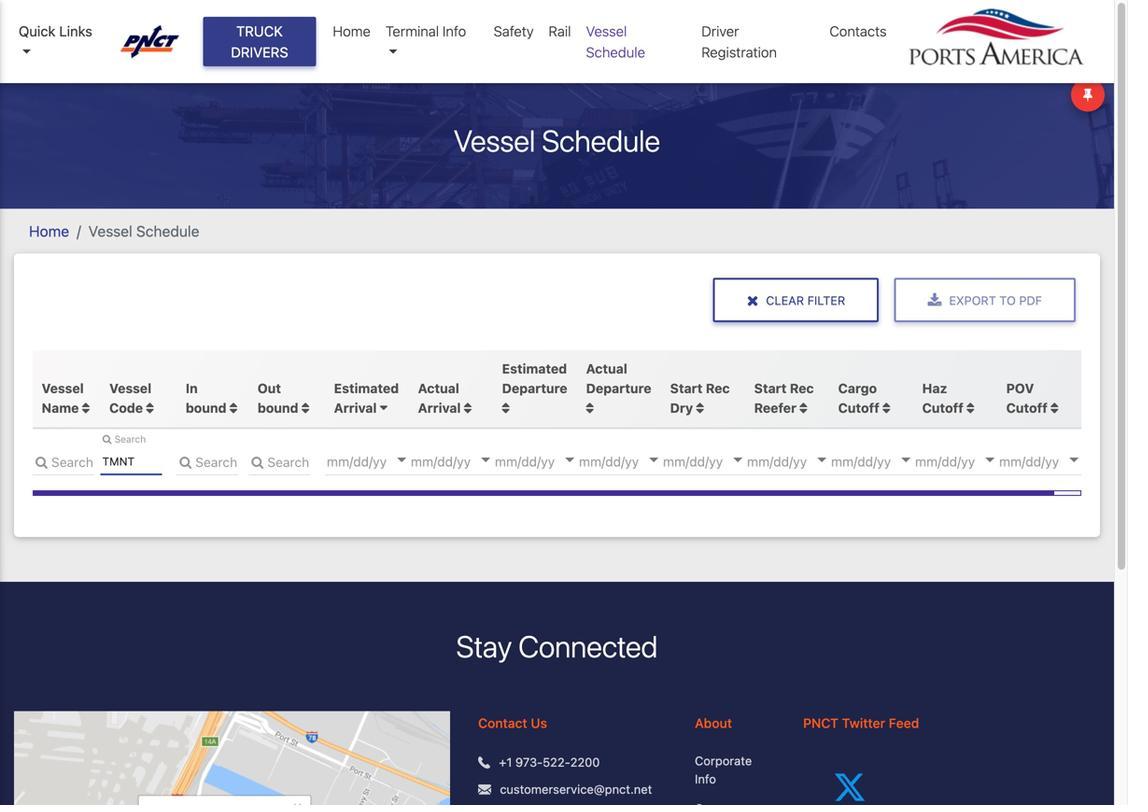 Task type: describe. For each thing, give the bounding box(es) containing it.
corporate info link
[[695, 752, 776, 788]]

rail
[[549, 23, 571, 39]]

us
[[531, 716, 548, 731]]

rec for start rec reefer
[[790, 381, 814, 396]]

2 vertical spatial schedule
[[136, 222, 199, 240]]

estimated for departure
[[502, 361, 567, 377]]

cutoff for haz
[[923, 401, 964, 416]]

1 vertical spatial vessel schedule
[[454, 123, 661, 158]]

haz
[[923, 381, 948, 396]]

links
[[59, 23, 92, 39]]

cutoff for pov
[[1007, 401, 1048, 416]]

4 open calendar image from the left
[[902, 458, 911, 462]]

drivers
[[231, 44, 288, 60]]

pov cutoff
[[1007, 381, 1048, 416]]

safety link
[[486, 13, 541, 49]]

actual arrival
[[418, 381, 461, 416]]

clear
[[767, 293, 805, 307]]

estimated departure
[[502, 361, 568, 396]]

mm/dd/yy field for third open calendar image
[[746, 447, 858, 475]]

safety
[[494, 23, 534, 39]]

5 open calendar image from the left
[[1070, 458, 1079, 462]]

departure for actual
[[586, 381, 652, 396]]

start for reefer
[[755, 381, 787, 396]]

bound for in
[[186, 401, 227, 416]]

corporate info
[[695, 754, 752, 786]]

twitter
[[842, 716, 886, 731]]

customerservice@pnct.net
[[500, 782, 652, 796]]

0 horizontal spatial home
[[29, 222, 69, 240]]

actual for actual departure
[[586, 361, 628, 377]]

feed
[[889, 716, 920, 731]]

stay connected
[[457, 629, 658, 664]]

3 open calendar image from the left
[[818, 458, 827, 462]]

contact us
[[478, 716, 548, 731]]

in
[[186, 381, 198, 396]]

2 vertical spatial vessel schedule
[[88, 222, 199, 240]]

4 open calendar image from the left
[[986, 458, 995, 462]]

out
[[258, 381, 281, 396]]

0 vertical spatial home link
[[326, 13, 378, 49]]

actual departure
[[586, 361, 652, 396]]

contacts
[[830, 23, 887, 39]]

start rec dry
[[671, 381, 730, 416]]

+1 973-522-2200 link
[[499, 753, 600, 772]]

driver registration
[[702, 23, 777, 60]]

quick links
[[19, 23, 92, 39]]

driver registration link
[[694, 13, 823, 70]]

mm/dd/yy field for 1st open calendar image from the left
[[493, 447, 605, 475]]

customerservice@pnct.net link
[[500, 780, 652, 799]]

stay
[[457, 629, 512, 664]]

quick links link
[[19, 21, 103, 63]]



Task type: locate. For each thing, give the bounding box(es) containing it.
info for corporate info
[[695, 772, 717, 786]]

1 open calendar image from the left
[[565, 458, 575, 462]]

out bound
[[258, 381, 302, 416]]

vessel schedule link
[[579, 13, 694, 70]]

estimated
[[502, 361, 567, 377], [334, 381, 399, 396]]

1 horizontal spatial home
[[333, 23, 371, 39]]

about
[[695, 716, 733, 731]]

1 vertical spatial home link
[[29, 222, 69, 240]]

522-
[[543, 755, 571, 769]]

1 vertical spatial actual
[[418, 381, 460, 396]]

bound inside in bound
[[186, 401, 227, 416]]

0 horizontal spatial departure
[[502, 381, 568, 396]]

terminal info
[[386, 23, 466, 39]]

rec inside start rec dry
[[706, 381, 730, 396]]

bound down in
[[186, 401, 227, 416]]

arrival for estimated arrival
[[334, 401, 377, 416]]

contacts link
[[823, 13, 895, 49]]

truck drivers link
[[203, 17, 316, 66]]

0 horizontal spatial start
[[671, 381, 703, 396]]

arrival
[[334, 401, 377, 416], [418, 401, 461, 416]]

0 horizontal spatial rec
[[706, 381, 730, 396]]

3 mm/dd/yy field from the left
[[493, 447, 605, 475]]

1 open calendar image from the left
[[397, 458, 407, 462]]

start rec reefer
[[755, 381, 814, 416]]

4 mm/dd/yy field from the left
[[577, 447, 690, 475]]

start up reefer
[[755, 381, 787, 396]]

info down corporate
[[695, 772, 717, 786]]

2200
[[571, 755, 600, 769]]

2 bound from the left
[[258, 401, 299, 416]]

actual right estimated arrival
[[418, 381, 460, 396]]

mm/dd/yy field for fifth open calendar image from left
[[998, 447, 1110, 475]]

cutoff down cargo
[[839, 401, 880, 416]]

reefer
[[755, 401, 797, 416]]

home link
[[326, 13, 378, 49], [29, 222, 69, 240]]

0 horizontal spatial estimated
[[334, 381, 399, 396]]

0 vertical spatial schedule
[[586, 44, 646, 60]]

arrival for actual arrival
[[418, 401, 461, 416]]

2 horizontal spatial cutoff
[[1007, 401, 1048, 416]]

3 cutoff from the left
[[1007, 401, 1048, 416]]

actual for actual arrival
[[418, 381, 460, 396]]

0 horizontal spatial bound
[[186, 401, 227, 416]]

1 arrival from the left
[[334, 401, 377, 416]]

1 departure from the left
[[502, 381, 568, 396]]

+1
[[499, 755, 512, 769]]

schedule
[[586, 44, 646, 60], [542, 123, 661, 158], [136, 222, 199, 240]]

estimated left actual departure
[[502, 361, 567, 377]]

actual inside actual arrival
[[418, 381, 460, 396]]

mm/dd/yy field for second open calendar icon from the left
[[409, 447, 521, 475]]

estimated arrival
[[334, 381, 399, 416]]

estimated left actual arrival
[[334, 381, 399, 396]]

1 start from the left
[[671, 381, 703, 396]]

0 horizontal spatial arrival
[[334, 401, 377, 416]]

+1 973-522-2200
[[499, 755, 600, 769]]

1 vertical spatial info
[[695, 772, 717, 786]]

9 mm/dd/yy field from the left
[[998, 447, 1110, 475]]

open calendar image
[[397, 458, 407, 462], [481, 458, 491, 462], [650, 458, 659, 462], [986, 458, 995, 462]]

bound inside 'out bound'
[[258, 401, 299, 416]]

info
[[443, 23, 466, 39], [695, 772, 717, 786]]

3 open calendar image from the left
[[650, 458, 659, 462]]

1 bound from the left
[[186, 401, 227, 416]]

rec for start rec dry
[[706, 381, 730, 396]]

mm/dd/yy field for 1st open calendar icon from the left
[[325, 447, 437, 475]]

info right terminal
[[443, 23, 466, 39]]

departure for estimated
[[502, 381, 568, 396]]

6 mm/dd/yy field from the left
[[746, 447, 858, 475]]

0 horizontal spatial cutoff
[[839, 401, 880, 416]]

home inside home link
[[333, 23, 371, 39]]

2 rec from the left
[[790, 381, 814, 396]]

start for dry
[[671, 381, 703, 396]]

rec inside the start rec reefer
[[790, 381, 814, 396]]

terminal info link
[[378, 13, 486, 70]]

7 mm/dd/yy field from the left
[[830, 447, 942, 475]]

1 horizontal spatial home link
[[326, 13, 378, 49]]

info for terminal info
[[443, 23, 466, 39]]

schedule inside vessel schedule link
[[586, 44, 646, 60]]

contact
[[478, 716, 528, 731]]

connected
[[519, 629, 658, 664]]

cargo cutoff
[[839, 381, 880, 416]]

2 open calendar image from the left
[[481, 458, 491, 462]]

1 horizontal spatial actual
[[586, 361, 628, 377]]

0 vertical spatial actual
[[586, 361, 628, 377]]

registration
[[702, 44, 777, 60]]

departure left start rec dry
[[586, 381, 652, 396]]

filter
[[808, 293, 846, 307]]

0 horizontal spatial actual
[[418, 381, 460, 396]]

start inside the start rec reefer
[[755, 381, 787, 396]]

arrival right estimated arrival
[[418, 401, 461, 416]]

cutoff down haz
[[923, 401, 964, 416]]

1 rec from the left
[[706, 381, 730, 396]]

1 horizontal spatial estimated
[[502, 361, 567, 377]]

None field
[[33, 447, 94, 475], [100, 447, 162, 475], [177, 447, 238, 475], [249, 447, 310, 475], [33, 447, 94, 475], [100, 447, 162, 475], [177, 447, 238, 475], [249, 447, 310, 475]]

2 departure from the left
[[586, 381, 652, 396]]

mm/dd/yy field for 2nd open calendar image from the right
[[830, 447, 942, 475]]

rail link
[[541, 13, 579, 49]]

5 mm/dd/yy field from the left
[[662, 447, 774, 475]]

2 mm/dd/yy field from the left
[[409, 447, 521, 475]]

0 vertical spatial estimated
[[502, 361, 567, 377]]

mm/dd/yy field for first open calendar icon from right
[[914, 447, 1026, 475]]

1 mm/dd/yy field from the left
[[325, 447, 437, 475]]

rec
[[706, 381, 730, 396], [790, 381, 814, 396]]

cutoff down the pov
[[1007, 401, 1048, 416]]

pnct twitter feed
[[804, 716, 920, 731]]

0 horizontal spatial home link
[[29, 222, 69, 240]]

1 horizontal spatial start
[[755, 381, 787, 396]]

973-
[[516, 755, 543, 769]]

actual inside actual departure
[[586, 361, 628, 377]]

arrival inside estimated arrival
[[334, 401, 377, 416]]

start up dry
[[671, 381, 703, 396]]

info inside corporate info
[[695, 772, 717, 786]]

clear filter button
[[714, 278, 879, 322]]

8 mm/dd/yy field from the left
[[914, 447, 1026, 475]]

0 horizontal spatial info
[[443, 23, 466, 39]]

1 horizontal spatial rec
[[790, 381, 814, 396]]

start
[[671, 381, 703, 396], [755, 381, 787, 396]]

home
[[333, 23, 371, 39], [29, 222, 69, 240]]

vessel code
[[109, 381, 151, 416]]

1 horizontal spatial info
[[695, 772, 717, 786]]

info inside 'link'
[[443, 23, 466, 39]]

name
[[42, 401, 79, 416]]

2 open calendar image from the left
[[734, 458, 743, 462]]

2 arrival from the left
[[418, 401, 461, 416]]

open calendar image
[[565, 458, 575, 462], [734, 458, 743, 462], [818, 458, 827, 462], [902, 458, 911, 462], [1070, 458, 1079, 462]]

0 vertical spatial info
[[443, 23, 466, 39]]

1 horizontal spatial cutoff
[[923, 401, 964, 416]]

0 vertical spatial vessel schedule
[[586, 23, 646, 60]]

vessel schedule
[[586, 23, 646, 60], [454, 123, 661, 158], [88, 222, 199, 240]]

rec left the start rec reefer
[[706, 381, 730, 396]]

code
[[109, 401, 143, 416]]

start inside start rec dry
[[671, 381, 703, 396]]

arrival right 'out bound' at the left of page
[[334, 401, 377, 416]]

cargo
[[839, 381, 877, 396]]

estimated inside estimated departure
[[502, 361, 567, 377]]

1 vertical spatial home
[[29, 222, 69, 240]]

close image
[[747, 293, 759, 308]]

2 start from the left
[[755, 381, 787, 396]]

haz cutoff
[[923, 381, 964, 416]]

1 vertical spatial estimated
[[334, 381, 399, 396]]

terminal
[[386, 23, 439, 39]]

1 horizontal spatial departure
[[586, 381, 652, 396]]

departure
[[502, 381, 568, 396], [586, 381, 652, 396]]

vessel name
[[42, 381, 84, 416]]

truck
[[236, 23, 283, 39]]

corporate
[[695, 754, 752, 768]]

pov
[[1007, 381, 1035, 396]]

cutoff
[[839, 401, 880, 416], [923, 401, 964, 416], [1007, 401, 1048, 416]]

dry
[[671, 401, 694, 416]]

in bound
[[186, 381, 230, 416]]

cutoff for cargo
[[839, 401, 880, 416]]

2 cutoff from the left
[[923, 401, 964, 416]]

actual right estimated departure
[[586, 361, 628, 377]]

1 horizontal spatial bound
[[258, 401, 299, 416]]

bound down out
[[258, 401, 299, 416]]

departure left actual departure
[[502, 381, 568, 396]]

bound
[[186, 401, 227, 416], [258, 401, 299, 416]]

mm/dd/yy field for 2nd open calendar icon from the right
[[577, 447, 690, 475]]

bound for out
[[258, 401, 299, 416]]

1 vertical spatial schedule
[[542, 123, 661, 158]]

truck drivers
[[231, 23, 288, 60]]

rec up reefer
[[790, 381, 814, 396]]

vessel
[[586, 23, 627, 39], [454, 123, 536, 158], [88, 222, 132, 240], [42, 381, 84, 396], [109, 381, 151, 396]]

estimated for arrival
[[334, 381, 399, 396]]

quick
[[19, 23, 56, 39]]

1 horizontal spatial arrival
[[418, 401, 461, 416]]

clear filter
[[767, 293, 846, 307]]

mm/dd/yy field for 4th open calendar image from right
[[662, 447, 774, 475]]

driver
[[702, 23, 740, 39]]

0 vertical spatial home
[[333, 23, 371, 39]]

1 cutoff from the left
[[839, 401, 880, 416]]

pnct
[[804, 716, 839, 731]]

actual
[[586, 361, 628, 377], [418, 381, 460, 396]]

mm/dd/yy field
[[325, 447, 437, 475], [409, 447, 521, 475], [493, 447, 605, 475], [577, 447, 690, 475], [662, 447, 774, 475], [746, 447, 858, 475], [830, 447, 942, 475], [914, 447, 1026, 475], [998, 447, 1110, 475]]



Task type: vqa. For each thing, say whether or not it's contained in the screenshot.
"haz"
yes



